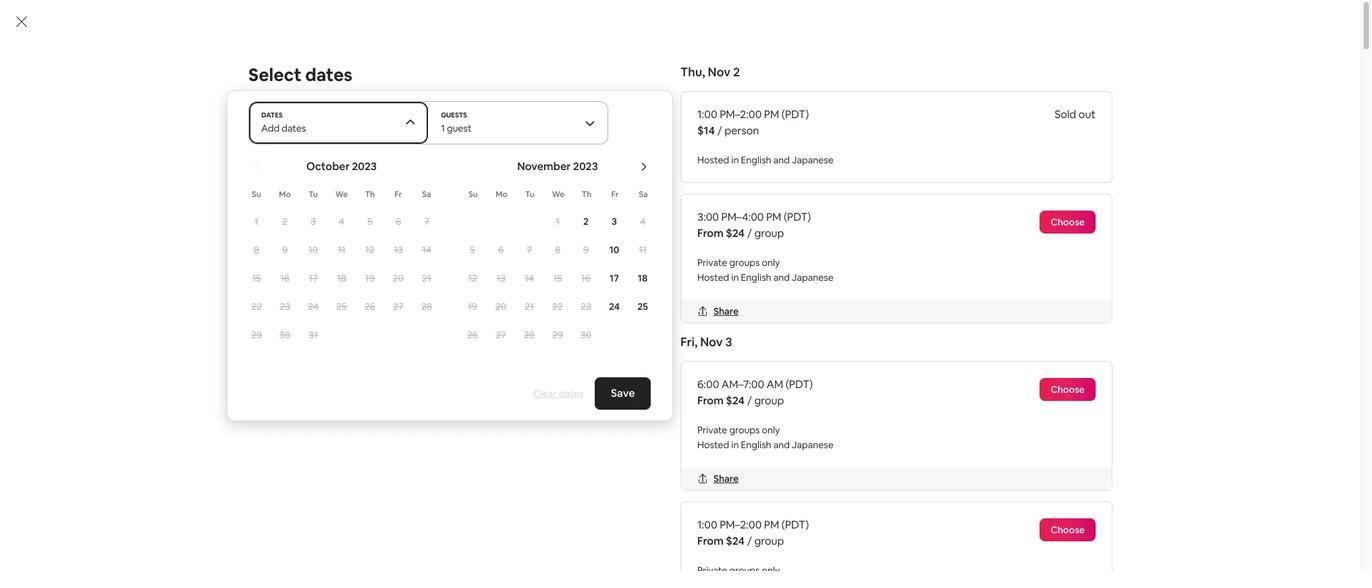 Task type: describe. For each thing, give the bounding box(es) containing it.
cancel up to 7 days before the experience start time for a full refund, or within 24 hours of booking as long as the booking is made more than 48 hours before the start time.
[[686, 475, 972, 538]]

$24 for 1:00 pm–2:00 pm (pdt) from $24 / group
[[726, 534, 745, 548]]

pm–2:00 inside 1:00 pm–2:00 pm (pdt) $14 / person
[[720, 107, 762, 122]]

(pdt) inside fri, nov 3 6:00 am–7:00 am (pdt) private groups only
[[704, 180, 728, 192]]

2023 for november 2023
[[573, 159, 598, 174]]

0 horizontal spatial 21 button
[[413, 265, 441, 292]]

1 su from the left
[[252, 189, 261, 200]]

4 button for november 2023
[[629, 208, 657, 235]]

1 24 button from the left
[[299, 293, 328, 320]]

of inside show only private group availability manami can host private groups of any size, up to 100 guests. private group rates start at $24.
[[389, 132, 398, 145]]

4 for november 2023
[[640, 215, 646, 228]]

2 down larger
[[584, 215, 589, 228]]

want
[[490, 197, 512, 209]]

1 vertical spatial 21 button
[[515, 293, 544, 320]]

1:00 pm–2:00 pm (pdt) from $24 / group
[[698, 518, 809, 548]]

3 button for november 2023
[[600, 208, 629, 235]]

pm–4:00 for 3:00 pm–4:00 pm (pdt) from $24 / group
[[722, 210, 764, 224]]

/ down fri, nov 3 6:00 am–7:00 am (pdt) private groups only
[[676, 230, 681, 244]]

hosted in english and japanese
[[698, 154, 834, 166]]

group inside 3:00 pm–4:00 pm (pdt) from $24 / group
[[755, 226, 785, 240]]

13 for the topmost 13 button
[[394, 244, 403, 256]]

(pdt) inside 1:00 pm–2:00 pm (pdt) $14 / person
[[782, 107, 809, 122]]

private inside show only private group availability manami can host private groups of any size, up to 100 guests. private group rates start at $24.
[[514, 132, 544, 145]]

pm inside "thu, nov 2 3:00 pm–4:00 pm (pdt) private groups only"
[[533, 180, 546, 192]]

thu, for thu, nov 2 1:00 pm–2:00 pm (pdt)
[[319, 163, 341, 178]]

am inside 6:00 am–7:00 am (pdt) from $24 / group
[[767, 378, 784, 392]]

from $24 / group
[[626, 230, 713, 244]]

18 for first 18 button
[[337, 272, 346, 284]]

1 horizontal spatial 14 button
[[515, 265, 544, 292]]

october 2023
[[307, 159, 377, 174]]

november
[[518, 159, 571, 174]]

1 horizontal spatial 28 button
[[515, 321, 544, 349]]

show more link
[[686, 554, 754, 569]]

2 9 button from the left
[[572, 236, 600, 263]]

thu, nov 2 1:00 pm–2:00 pm (pdt)
[[319, 163, 417, 192]]

2 right group. on the top left of the page
[[282, 215, 288, 228]]

guest
[[447, 122, 472, 134]]

30 for 2nd 30 button from the right
[[279, 329, 291, 341]]

private inside fri, nov 3 1:00 pm–2:00 pm (pdt) private groups only
[[780, 195, 810, 207]]

size,
[[417, 132, 436, 145]]

1 horizontal spatial 7 button
[[515, 236, 544, 263]]

a inside contact manami for dates and times not listed, or if you want to book for a larger group.
[[565, 197, 570, 209]]

1 vertical spatial 13 button
[[487, 265, 515, 292]]

english for pm–4:00
[[741, 272, 772, 284]]

1 vertical spatial hours
[[838, 507, 866, 521]]

1 we from the left
[[335, 189, 348, 200]]

(pdt) inside 3:00 pm–4:00 pm (pdt) from $24 / group
[[784, 210, 811, 224]]

you
[[472, 197, 488, 209]]

am inside fri, nov 3 6:00 am–7:00 am (pdt) private groups only
[[687, 180, 702, 192]]

only inside fri, nov 3 6:00 am–7:00 am (pdt) private groups only
[[691, 195, 709, 207]]

1 vertical spatial sold out
[[330, 262, 367, 274]]

0 vertical spatial 20 button
[[384, 265, 413, 292]]

2 9 from the left
[[584, 244, 589, 256]]

dates
[[261, 111, 283, 120]]

1 vertical spatial 14
[[525, 272, 534, 284]]

if
[[465, 197, 470, 209]]

1 15 button from the left
[[242, 265, 271, 292]]

book
[[525, 197, 548, 209]]

days
[[759, 475, 782, 489]]

2 as from the left
[[925, 491, 936, 505]]

0 vertical spatial private
[[296, 119, 328, 131]]

8 for 1st 8 button from the right
[[555, 244, 561, 256]]

clear dates
[[533, 388, 584, 400]]

nov for fri, nov 3 1:00 pm–2:00 pm (pdt) private groups only
[[797, 163, 817, 178]]

is
[[729, 507, 737, 521]]

time.
[[686, 523, 711, 538]]

1 11 button from the left
[[328, 236, 356, 263]]

0 vertical spatial 13 button
[[384, 236, 413, 263]]

1 vertical spatial available
[[317, 117, 360, 131]]

1 vertical spatial 20
[[496, 301, 507, 313]]

2 25 button from the left
[[629, 293, 657, 320]]

7 inside cancel up to 7 days before the experience start time for a full refund, or within 24 hours of booking as long as the booking is made more than 48 hours before the start time.
[[751, 475, 757, 489]]

pm inside fri, nov 3 1:00 pm–2:00 pm (pdt) private groups only
[[838, 180, 851, 192]]

3 for fri, nov 3
[[726, 334, 733, 350]]

group.
[[249, 209, 277, 222]]

full
[[686, 491, 701, 505]]

1:00 inside 1:00 pm–2:00 pm (pdt) from $24 / group
[[698, 518, 718, 532]]

nov for fri, nov 3 6:00 am–7:00 am (pdt) private groups only
[[644, 163, 664, 178]]

1 horizontal spatial the
[[904, 507, 921, 521]]

0 horizontal spatial hours
[[802, 491, 829, 505]]

$24 down fri, nov 3 1:00 pm–2:00 pm (pdt) private groups only
[[808, 230, 827, 244]]

1 vertical spatial 12 button
[[459, 265, 487, 292]]

1 th from the left
[[365, 189, 375, 200]]

0 vertical spatial 14
[[422, 244, 432, 256]]

0 horizontal spatial 28
[[421, 301, 432, 313]]

availability inside show only private group availability manami can host private groups of any size, up to 100 guests. private group rates start at $24.
[[360, 119, 408, 131]]

am–7:00 inside fri, nov 3 6:00 am–7:00 am (pdt) private groups only
[[648, 180, 685, 192]]

0 horizontal spatial the
[[821, 475, 837, 489]]

long
[[901, 491, 923, 505]]

1 23 button from the left
[[271, 293, 299, 320]]

experience
[[840, 475, 895, 489]]

private groups only hosted in english and japanese for am
[[698, 424, 834, 451]]

or inside contact manami for dates and times not listed, or if you want to book for a larger group.
[[453, 197, 462, 209]]

3:00 for 3:00 pm–4:00 pm (pdt) private groups only
[[933, 180, 952, 192]]

48
[[823, 507, 836, 521]]

2 24 button from the left
[[600, 293, 629, 320]]

pm inside 3:00 pm–4:00 pm (pdt) from $24 / group
[[767, 210, 782, 224]]

0 vertical spatial before
[[785, 475, 818, 489]]

1 inside guests 1 guest
[[441, 122, 445, 134]]

1 vertical spatial booking
[[686, 507, 727, 521]]

0 vertical spatial booking
[[845, 491, 885, 505]]

group inside 6:00 am–7:00 am (pdt) from $24 / group
[[755, 394, 785, 408]]

manami inside contact manami for dates and times not listed, or if you want to book for a larger group.
[[286, 197, 320, 209]]

contact
[[249, 197, 284, 209]]

0 vertical spatial sold
[[1055, 107, 1077, 122]]

fri, nov 3
[[681, 334, 733, 350]]

0 vertical spatial 5 button
[[356, 208, 384, 235]]

save button
[[595, 378, 651, 410]]

2 22 from the left
[[553, 301, 563, 313]]

cancellation policy
[[686, 449, 783, 463]]

2 18 button from the left
[[629, 265, 657, 292]]

start inside show only private group availability manami can host private groups of any size, up to 100 guests. private group rates start at $24.
[[301, 146, 322, 158]]

0 horizontal spatial 14 button
[[413, 236, 441, 263]]

clear
[[533, 388, 557, 400]]

24 inside cancel up to 7 days before the experience start time for a full refund, or within 24 hours of booking as long as the booking is made more than 48 hours before the start time.
[[787, 491, 799, 505]]

30 for 1st 30 button from the right
[[581, 329, 592, 341]]

26 for right 26 button
[[467, 329, 478, 341]]

request availability
[[265, 241, 363, 255]]

select
[[249, 63, 302, 86]]

guests
[[441, 111, 467, 120]]

1 button for november
[[544, 208, 572, 235]]

1 horizontal spatial 5 button
[[459, 236, 487, 263]]

1 vertical spatial 6 button
[[487, 236, 515, 263]]

than
[[799, 507, 821, 521]]

2 25 from the left
[[638, 301, 648, 313]]

show more dates link
[[303, 318, 423, 350]]

policy
[[752, 449, 783, 463]]

manami inside show only private group availability manami can host private groups of any size, up to 100 guests. private group rates start at $24.
[[249, 132, 283, 145]]

(pdt) inside 'thu, nov 2 1:00 pm–2:00 pm (pdt)'
[[393, 180, 417, 192]]

0 vertical spatial 20
[[393, 272, 404, 284]]

3 button for october 2023
[[299, 208, 328, 235]]

2 button for november 2023
[[572, 208, 600, 235]]

within
[[754, 491, 785, 505]]

0 vertical spatial 28 button
[[413, 293, 441, 320]]

show for show more dates
[[319, 327, 347, 341]]

13 for the bottommost 13 button
[[497, 272, 506, 284]]

3 for fri, nov 3 1:00 pm–2:00 pm (pdt) private groups only
[[820, 163, 826, 178]]

63
[[303, 117, 315, 131]]

/ inside 1:00 pm–2:00 pm (pdt) $14 / person
[[718, 124, 722, 138]]

things
[[303, 415, 349, 434]]

$14
[[698, 124, 715, 138]]

1 18 button from the left
[[328, 265, 356, 292]]

2 22 button from the left
[[544, 293, 572, 320]]

only inside show only private group availability manami can host private groups of any size, up to 100 guests. private group rates start at $24.
[[275, 119, 294, 131]]

0 vertical spatial 6 button
[[384, 208, 413, 235]]

october
[[307, 159, 350, 174]]

japanese for 3:00 pm–4:00 pm (pdt)
[[792, 272, 834, 284]]

0 vertical spatial 26 button
[[356, 293, 384, 320]]

31 button
[[299, 321, 328, 349]]

2 17 button from the left
[[600, 265, 629, 292]]

0 horizontal spatial 12 button
[[356, 236, 384, 263]]

am–7:00 inside 6:00 am–7:00 am (pdt) from $24 / group
[[722, 378, 765, 392]]

(pdt) inside fri, nov 3 1:00 pm–2:00 pm (pdt) private groups only
[[854, 180, 877, 192]]

7 for right 7 button
[[527, 244, 532, 256]]

8 for 1st 8 button
[[254, 244, 259, 256]]

november 2023
[[518, 159, 598, 174]]

10 for 1st 10 button
[[309, 244, 318, 256]]

100
[[463, 132, 478, 145]]

add
[[261, 122, 280, 134]]

0 horizontal spatial for
[[322, 197, 335, 209]]

select dates
[[249, 63, 353, 86]]

1 vertical spatial 20 button
[[487, 293, 515, 320]]

2 16 from the left
[[582, 272, 591, 284]]

1 25 button from the left
[[328, 293, 356, 320]]

up inside show only private group availability manami can host private groups of any size, up to 100 guests. private group rates start at $24.
[[438, 132, 449, 145]]

times
[[382, 197, 406, 209]]

only inside fri, nov 3 1:00 pm–2:00 pm (pdt) private groups only
[[844, 195, 862, 207]]

from for 6:00 am–7:00 am (pdt) from $24 / group
[[698, 394, 724, 408]]

(pdt) inside 1:00 pm–2:00 pm (pdt) from $24 / group
[[782, 518, 809, 532]]

to inside cancel up to 7 days before the experience start time for a full refund, or within 24 hours of booking as long as the booking is made more than 48 hours before the start time.
[[738, 475, 749, 489]]

save
[[611, 386, 635, 401]]

from $24
[[780, 230, 827, 244]]

thu, nov 2 3:00 pm–4:00 pm (pdt) private groups only
[[473, 163, 572, 207]]

host
[[302, 132, 322, 145]]

clear dates button
[[528, 382, 589, 405]]

rates
[[277, 146, 299, 158]]

things to know
[[303, 415, 409, 434]]

1 horizontal spatial for
[[550, 197, 562, 209]]

6:00 am–7:00 am (pdt) from $24 / group
[[698, 378, 813, 408]]

1 for october 2023
[[255, 215, 259, 228]]

to left the know
[[352, 415, 368, 434]]

2 29 button from the left
[[544, 321, 572, 349]]

/ for 1:00
[[748, 534, 752, 548]]

1 mo from the left
[[279, 189, 291, 200]]

$24 for 3:00 pm–4:00 pm (pdt) from $24 / group
[[726, 226, 745, 240]]

1 horizontal spatial 24
[[609, 301, 620, 313]]

1 vertical spatial availability
[[309, 241, 363, 255]]

1 horizontal spatial 12
[[468, 272, 477, 284]]

groups inside fri, nov 3 6:00 am–7:00 am (pdt) private groups only
[[658, 195, 689, 207]]

for inside cancel up to 7 days before the experience start time for a full refund, or within 24 hours of booking as long as the booking is made more than 48 hours before the start time.
[[949, 475, 963, 489]]

nov for thu, nov 2 1:00 pm–2:00 pm (pdt)
[[344, 163, 364, 178]]

and up days
[[774, 439, 790, 451]]

guests 1 guest
[[441, 111, 472, 134]]

2 horizontal spatial the
[[938, 491, 955, 505]]

pm–2:00 inside 1:00 pm–2:00 pm (pdt) from $24 / group
[[720, 518, 762, 532]]

and down from $24 at the top of the page
[[774, 272, 790, 284]]

private inside "thu, nov 2 3:00 pm–4:00 pm (pdt) private groups only"
[[473, 195, 503, 207]]

not
[[408, 197, 423, 209]]

3:00 for 3:00 pm–4:00 pm (pdt) from $24 / group
[[698, 210, 719, 224]]

choose
[[303, 94, 356, 113]]

larger
[[572, 197, 597, 209]]

share button for 6:00 am–7:00 am (pdt) from $24 / group
[[692, 467, 744, 490]]

2 8 button from the left
[[544, 236, 572, 263]]

pm–2:00 inside 'thu, nov 2 1:00 pm–2:00 pm (pdt)'
[[339, 180, 376, 192]]

person
[[725, 124, 759, 138]]

refund,
[[703, 491, 739, 505]]

time
[[924, 475, 947, 489]]

29 for second 29 button from the left
[[552, 329, 563, 341]]

1 button for october
[[242, 208, 271, 235]]

0 vertical spatial out
[[1079, 107, 1096, 122]]

share for 3:00 pm–4:00 pm (pdt) from $24 / group
[[714, 305, 739, 317]]

27 for the 27 button to the top
[[393, 301, 404, 313]]

2 15 from the left
[[553, 272, 562, 284]]

0 vertical spatial 27 button
[[384, 293, 413, 320]]

can
[[285, 132, 300, 145]]

pm inside 'thu, nov 2 1:00 pm–2:00 pm (pdt)'
[[378, 180, 391, 192]]

1 16 from the left
[[280, 272, 290, 284]]

sold out link
[[319, 257, 378, 280]]

calendar application
[[228, 145, 1101, 378]]

1 vertical spatial private
[[324, 132, 354, 145]]

0 horizontal spatial 12
[[365, 244, 375, 256]]

groups inside fri, nov 3 1:00 pm–2:00 pm (pdt) private groups only
[[812, 195, 842, 207]]

0 vertical spatial available
[[397, 94, 458, 113]]

any
[[400, 132, 415, 145]]

group inside 1:00 pm–2:00 pm (pdt) from $24 / group
[[755, 534, 785, 548]]

at
[[324, 146, 332, 158]]

listed,
[[425, 197, 451, 209]]

/ for 3:00
[[748, 226, 752, 240]]

3:00 pm–4:00 pm (pdt) from $24 / group
[[698, 210, 811, 240]]

1 hosted from the top
[[698, 154, 730, 166]]

fri, for fri, nov 3 6:00 am–7:00 am (pdt) private groups only
[[626, 163, 642, 178]]

1:00 inside fri, nov 3 1:00 pm–2:00 pm (pdt) private groups only
[[780, 180, 797, 192]]

pm–2:00 inside fri, nov 3 1:00 pm–2:00 pm (pdt) private groups only
[[799, 180, 836, 192]]



Task type: locate. For each thing, give the bounding box(es) containing it.
of inside cancel up to 7 days before the experience start time for a full refund, or within 24 hours of booking as long as the booking is made more than 48 hours before the start time.
[[832, 491, 842, 505]]

show more
[[686, 554, 743, 569]]

dates inside button
[[559, 388, 584, 400]]

1 vertical spatial 27 button
[[487, 321, 515, 349]]

/ down the made
[[748, 534, 752, 548]]

0 vertical spatial in
[[732, 154, 739, 166]]

16 button
[[271, 265, 299, 292], [572, 265, 600, 292]]

10 for first 10 button from the right
[[610, 244, 620, 256]]

pm–4:00 for 3:00 pm–4:00 pm (pdt) private groups only
[[954, 180, 991, 192]]

cancel
[[686, 475, 720, 489]]

7 left days
[[751, 475, 757, 489]]

0 horizontal spatial 21
[[422, 272, 431, 284]]

19 for rightmost 19 button
[[468, 301, 477, 313]]

2 29 from the left
[[552, 329, 563, 341]]

show for show only private group availability manami can host private groups of any size, up to 100 guests. private group rates start at $24.
[[249, 119, 273, 131]]

from inside 6:00 am–7:00 am (pdt) from $24 / group
[[698, 394, 724, 408]]

2 vertical spatial 7
[[751, 475, 757, 489]]

share up fri, nov 3
[[714, 305, 739, 317]]

31
[[309, 329, 318, 341]]

booking
[[845, 491, 885, 505], [686, 507, 727, 521]]

nov inside "thu, nov 2 3:00 pm–4:00 pm (pdt) private groups only"
[[497, 163, 517, 178]]

made
[[739, 507, 768, 521]]

the up 48
[[821, 475, 837, 489]]

0 vertical spatial 7 button
[[413, 208, 441, 235]]

pm–4:00 inside 3:00 pm–4:00 pm (pdt) from $24 / group
[[722, 210, 764, 224]]

2 2023 from the left
[[573, 159, 598, 174]]

13 button
[[384, 236, 413, 263], [487, 265, 515, 292]]

tu
[[309, 189, 318, 200], [526, 189, 535, 200]]

1 10 from the left
[[309, 244, 318, 256]]

share for 6:00 am–7:00 am (pdt) from $24 / group
[[714, 473, 739, 485]]

a
[[565, 197, 570, 209], [966, 475, 972, 489]]

start down 'host'
[[301, 146, 322, 158]]

2 horizontal spatial pm–4:00
[[954, 180, 991, 192]]

as left long
[[888, 491, 898, 505]]

1 private groups only hosted in english and japanese from the top
[[698, 257, 834, 284]]

2023 up larger
[[573, 159, 598, 174]]

3:00 inside "thu, nov 2 3:00 pm–4:00 pm (pdt) private groups only"
[[473, 180, 492, 192]]

30 up clear dates button
[[581, 329, 592, 341]]

2 mo from the left
[[496, 189, 508, 200]]

2 10 from the left
[[610, 244, 620, 256]]

3 button up request availability
[[299, 208, 328, 235]]

2 inside "thu, nov 2 3:00 pm–4:00 pm (pdt) private groups only"
[[520, 163, 526, 178]]

show only private group availability manami can host private groups of any size, up to 100 guests. private group rates start at $24.
[[249, 119, 544, 158]]

group
[[330, 119, 358, 131], [249, 146, 275, 158], [755, 226, 785, 240], [683, 230, 713, 244], [755, 394, 785, 408], [755, 534, 785, 548]]

1 25 from the left
[[336, 301, 347, 313]]

23 for second the '23' button from left
[[581, 301, 592, 313]]

9 down contact
[[282, 244, 288, 256]]

1 horizontal spatial 16
[[582, 272, 591, 284]]

manami down dates
[[249, 132, 283, 145]]

1:00 left is
[[698, 518, 718, 532]]

4 button for october 2023
[[328, 208, 356, 235]]

2 share button from the top
[[692, 467, 744, 490]]

private up $24.
[[324, 132, 354, 145]]

dates add dates
[[261, 111, 306, 134]]

3 inside fri, nov 3 6:00 am–7:00 am (pdt) private groups only
[[666, 163, 672, 178]]

1 horizontal spatial 9
[[584, 244, 589, 256]]

nov inside fri, nov 3 1:00 pm–2:00 pm (pdt) private groups only
[[797, 163, 817, 178]]

and down 1:00 pm–2:00 pm (pdt) $14 / person
[[774, 154, 790, 166]]

5 button
[[356, 208, 384, 235], [459, 236, 487, 263]]

1 horizontal spatial 1
[[441, 122, 445, 134]]

$24.
[[334, 146, 353, 158]]

in for am–7:00
[[732, 439, 739, 451]]

3 for fri, nov 3 6:00 am–7:00 am (pdt) private groups only
[[666, 163, 672, 178]]

25
[[336, 301, 347, 313], [638, 301, 648, 313]]

2 inside 'thu, nov 2 1:00 pm–2:00 pm (pdt)'
[[366, 163, 372, 178]]

pm–4:00 inside "thu, nov 2 3:00 pm–4:00 pm (pdt) private groups only"
[[494, 180, 531, 192]]

more for show more
[[716, 554, 743, 569]]

1 horizontal spatial 19
[[468, 301, 477, 313]]

2 18 from the left
[[638, 272, 648, 284]]

more inside cancel up to 7 days before the experience start time for a full refund, or within 24 hours of booking as long as the booking is made more than 48 hours before the start time.
[[770, 507, 796, 521]]

2 vertical spatial english
[[741, 439, 772, 451]]

mo right you
[[496, 189, 508, 200]]

0 horizontal spatial 24
[[308, 301, 319, 313]]

/ right $14
[[718, 124, 722, 138]]

share button up fri, nov 3
[[692, 300, 744, 323]]

pm–2:00 up from $24 at the top of the page
[[799, 180, 836, 192]]

or inside cancel up to 7 days before the experience start time for a full refund, or within 24 hours of booking as long as the booking is made more than 48 hours before the start time.
[[742, 491, 752, 505]]

fri, nov 3 1:00 pm–2:00 pm (pdt) private groups only
[[780, 163, 877, 207]]

1 horizontal spatial 19 button
[[459, 293, 487, 320]]

share button
[[692, 300, 744, 323], [692, 467, 744, 490]]

4 up request availability
[[339, 215, 344, 228]]

for down october
[[322, 197, 335, 209]]

choose from available dates 63 available
[[303, 94, 500, 131]]

private groups only hosted in english and japanese up days
[[698, 424, 834, 451]]

/ up cancellation policy
[[748, 394, 752, 408]]

1 horizontal spatial available
[[397, 94, 458, 113]]

1 vertical spatial of
[[832, 491, 842, 505]]

0 vertical spatial start
[[301, 146, 322, 158]]

1 22 from the left
[[251, 301, 262, 313]]

2 for thu, nov 2 3:00 pm–4:00 pm (pdt) private groups only
[[520, 163, 526, 178]]

1 fr from the left
[[395, 189, 402, 200]]

1 vertical spatial show
[[319, 327, 347, 341]]

2 17 from the left
[[610, 272, 619, 284]]

2 we from the left
[[552, 189, 565, 200]]

3 button right larger
[[600, 208, 629, 235]]

/ for 6:00
[[748, 394, 752, 408]]

2023 for october 2023
[[352, 159, 377, 174]]

11
[[338, 244, 346, 256], [639, 244, 647, 256]]

thu, inside 'thu, nov 2 1:00 pm–2:00 pm (pdt)'
[[319, 163, 341, 178]]

1 16 button from the left
[[271, 265, 299, 292]]

2 3 button from the left
[[600, 208, 629, 235]]

2 hosted from the top
[[698, 272, 730, 284]]

nov inside fri, nov 3 6:00 am–7:00 am (pdt) private groups only
[[644, 163, 664, 178]]

17
[[309, 272, 318, 284], [610, 272, 619, 284]]

more
[[349, 327, 376, 341], [770, 507, 796, 521], [716, 554, 743, 569]]

1 2023 from the left
[[352, 159, 377, 174]]

29 up clear dates button
[[552, 329, 563, 341]]

request
[[265, 241, 307, 255]]

19 button
[[356, 265, 384, 292], [459, 293, 487, 320]]

th
[[365, 189, 375, 200], [582, 189, 592, 200]]

1 3 button from the left
[[299, 208, 328, 235]]

thu, for thu, nov 2
[[681, 64, 706, 80]]

0 horizontal spatial start
[[301, 146, 322, 158]]

14
[[422, 244, 432, 256], [525, 272, 534, 284]]

1 4 from the left
[[339, 215, 344, 228]]

to inside show only private group availability manami can host private groups of any size, up to 100 guests. private group rates start at $24.
[[451, 132, 461, 145]]

2 8 from the left
[[555, 244, 561, 256]]

28
[[421, 301, 432, 313], [524, 329, 535, 341]]

16
[[280, 272, 290, 284], [582, 272, 591, 284]]

the down long
[[904, 507, 921, 521]]

/ inside 6:00 am–7:00 am (pdt) from $24 / group
[[748, 394, 752, 408]]

1 30 from the left
[[279, 329, 291, 341]]

$24 up show more link
[[726, 534, 745, 548]]

1 horizontal spatial show
[[319, 327, 347, 341]]

0 horizontal spatial 30 button
[[271, 321, 299, 349]]

6 for 6 button to the bottom
[[498, 244, 504, 256]]

2 button for october 2023
[[271, 208, 299, 235]]

7 button right times
[[413, 208, 441, 235]]

18 for 2nd 18 button
[[638, 272, 648, 284]]

as down time
[[925, 491, 936, 505]]

28 button
[[413, 293, 441, 320], [515, 321, 544, 349]]

2 23 from the left
[[581, 301, 592, 313]]

30
[[279, 329, 291, 341], [581, 329, 592, 341]]

1 horizontal spatial 13 button
[[487, 265, 515, 292]]

0 vertical spatial 6:00
[[626, 180, 645, 192]]

2 16 button from the left
[[572, 265, 600, 292]]

only inside 3:00 pm–4:00 pm (pdt) private groups only
[[998, 195, 1016, 207]]

1 18 from the left
[[337, 272, 346, 284]]

0 vertical spatial sold out
[[1055, 107, 1096, 122]]

1 horizontal spatial 11
[[639, 244, 647, 256]]

1:00 pm–2:00 pm (pdt) $14 / person
[[698, 107, 809, 138]]

0 horizontal spatial 25
[[336, 301, 347, 313]]

up inside cancel up to 7 days before the experience start time for a full refund, or within 24 hours of booking as long as the booking is made more than 48 hours before the start time.
[[723, 475, 736, 489]]

0 vertical spatial of
[[389, 132, 398, 145]]

0 vertical spatial english
[[741, 154, 772, 166]]

29 for first 29 button
[[251, 329, 262, 341]]

of
[[389, 132, 398, 145], [832, 491, 842, 505]]

show for show more
[[686, 554, 714, 569]]

$24 right the from $24 / group
[[726, 226, 745, 240]]

0 horizontal spatial 15
[[252, 272, 261, 284]]

5
[[368, 215, 373, 228], [470, 244, 475, 256]]

pm–2:00 down 'october 2023'
[[339, 180, 376, 192]]

1 horizontal spatial 9 button
[[572, 236, 600, 263]]

more inside show more dates link
[[349, 327, 376, 341]]

5 for the right 5 button
[[470, 244, 475, 256]]

show inside show only private group availability manami can host private groups of any size, up to 100 guests. private group rates start at $24.
[[249, 119, 273, 131]]

23 for 1st the '23' button from the left
[[280, 301, 290, 313]]

dates inside contact manami for dates and times not listed, or if you want to book for a larger group.
[[337, 197, 362, 209]]

su left want
[[469, 189, 478, 200]]

1 sa from the left
[[422, 189, 431, 200]]

3 japanese from the top
[[792, 439, 834, 451]]

7 down listed, on the top of the page
[[424, 215, 429, 228]]

21 for the leftmost 21 button
[[422, 272, 431, 284]]

1 2 button from the left
[[271, 208, 299, 235]]

2 sa from the left
[[639, 189, 648, 200]]

thu, nov 2
[[681, 64, 740, 80]]

1 horizontal spatial fr
[[612, 189, 619, 200]]

1 share button from the top
[[692, 300, 744, 323]]

1 29 from the left
[[251, 329, 262, 341]]

27
[[393, 301, 404, 313], [496, 329, 506, 341]]

$24 inside 3:00 pm–4:00 pm (pdt) from $24 / group
[[726, 226, 745, 240]]

2 10 button from the left
[[600, 236, 629, 263]]

japanese for 6:00 am–7:00 am (pdt)
[[792, 439, 834, 451]]

19
[[365, 272, 375, 284], [468, 301, 477, 313]]

we
[[335, 189, 348, 200], [552, 189, 565, 200]]

0 vertical spatial 14 button
[[413, 236, 441, 263]]

18 down request availability link
[[337, 272, 346, 284]]

18 button
[[328, 265, 356, 292], [629, 265, 657, 292]]

4 for october 2023
[[339, 215, 344, 228]]

0 horizontal spatial of
[[389, 132, 398, 145]]

private inside 3:00 pm–4:00 pm (pdt) private groups only
[[933, 195, 963, 207]]

(pdt) inside "thu, nov 2 3:00 pm–4:00 pm (pdt) private groups only"
[[548, 180, 572, 192]]

0 horizontal spatial 4
[[339, 215, 344, 228]]

1 1 button from the left
[[242, 208, 271, 235]]

5 for the top 5 button
[[368, 215, 373, 228]]

1:00 down hosted in english and japanese at right top
[[780, 180, 797, 192]]

$24 down fri, nov 3 6:00 am–7:00 am (pdt) private groups only
[[655, 230, 674, 244]]

availability
[[360, 119, 408, 131], [309, 241, 363, 255]]

available down choose
[[317, 117, 360, 131]]

nov inside 'thu, nov 2 1:00 pm–2:00 pm (pdt)'
[[344, 163, 364, 178]]

/ inside 1:00 pm–2:00 pm (pdt) from $24 / group
[[748, 534, 752, 548]]

groups inside show only private group availability manami can host private groups of any size, up to 100 guests. private group rates start at $24.
[[356, 132, 387, 145]]

0 horizontal spatial 7 button
[[413, 208, 441, 235]]

1 down "thu, nov 2 3:00 pm–4:00 pm (pdt) private groups only"
[[556, 215, 560, 228]]

1 share from the top
[[714, 305, 739, 317]]

nov for fri, nov 3
[[700, 334, 723, 350]]

3
[[666, 163, 672, 178], [820, 163, 826, 178], [311, 215, 316, 228], [612, 215, 617, 228], [726, 334, 733, 350]]

mo down the rates on the top left of page
[[279, 189, 291, 200]]

sold inside "sold out" link
[[330, 262, 350, 274]]

2 horizontal spatial 1
[[556, 215, 560, 228]]

3:00 pm–4:00 pm (pdt) private groups only
[[933, 180, 1033, 207]]

1 9 from the left
[[282, 244, 288, 256]]

18 down the from $24 / group
[[638, 272, 648, 284]]

19 for left 19 button
[[365, 272, 375, 284]]

0 horizontal spatial 3:00
[[473, 180, 492, 192]]

1 horizontal spatial 27 button
[[487, 321, 515, 349]]

nov for thu, nov 2
[[708, 64, 731, 80]]

$24 inside 1:00 pm–2:00 pm (pdt) from $24 / group
[[726, 534, 745, 548]]

(pdt) inside 3:00 pm–4:00 pm (pdt) private groups only
[[1009, 180, 1033, 192]]

2 for thu, nov 2
[[733, 64, 740, 80]]

in down 3:00 pm–4:00 pm (pdt) from $24 / group
[[732, 272, 739, 284]]

a right time
[[966, 475, 972, 489]]

1:00 down october
[[319, 180, 337, 192]]

more down 1:00 pm–2:00 pm (pdt) from $24 / group
[[716, 554, 743, 569]]

private groups only hosted in english and japanese for pm
[[698, 257, 834, 284]]

1 vertical spatial or
[[742, 491, 752, 505]]

nov
[[708, 64, 731, 80], [344, 163, 364, 178], [497, 163, 517, 178], [644, 163, 664, 178], [797, 163, 817, 178], [700, 334, 723, 350]]

availability up "sold out" link at the top left
[[309, 241, 363, 255]]

2 2 button from the left
[[572, 208, 600, 235]]

dates inside choose from available dates 63 available
[[461, 94, 500, 113]]

1 8 button from the left
[[242, 236, 271, 263]]

booking up time.
[[686, 507, 727, 521]]

0 horizontal spatial pm–4:00
[[494, 180, 531, 192]]

4 button up request availability
[[328, 208, 356, 235]]

pm inside 1:00 pm–2:00 pm (pdt) from $24 / group
[[764, 518, 780, 532]]

1 horizontal spatial 28
[[524, 329, 535, 341]]

21 for 21 button to the bottom
[[525, 301, 534, 313]]

2 private groups only hosted in english and japanese from the top
[[698, 424, 834, 451]]

1 horizontal spatial 4
[[640, 215, 646, 228]]

1 vertical spatial 12
[[468, 272, 477, 284]]

0 horizontal spatial a
[[565, 197, 570, 209]]

th down november 2023
[[582, 189, 592, 200]]

more right 31 button
[[349, 327, 376, 341]]

2 23 button from the left
[[572, 293, 600, 320]]

share button up refund,
[[692, 467, 744, 490]]

4
[[339, 215, 344, 228], [640, 215, 646, 228]]

fr left not
[[395, 189, 402, 200]]

3 button
[[299, 208, 328, 235], [600, 208, 629, 235]]

2 su from the left
[[469, 189, 478, 200]]

1:00 inside 'thu, nov 2 1:00 pm–2:00 pm (pdt)'
[[319, 180, 337, 192]]

0 horizontal spatial 27
[[393, 301, 404, 313]]

more for show more dates
[[349, 327, 376, 341]]

0 vertical spatial availability
[[360, 119, 408, 131]]

english for am–7:00
[[741, 439, 772, 451]]

2 vertical spatial start
[[924, 507, 947, 521]]

1 4 button from the left
[[328, 208, 356, 235]]

show more dates
[[319, 327, 407, 341]]

6:00
[[626, 180, 645, 192], [698, 378, 720, 392]]

29 left 31 in the bottom left of the page
[[251, 329, 262, 341]]

2 up 'book'
[[520, 163, 526, 178]]

to right want
[[514, 197, 523, 209]]

1 horizontal spatial 6:00
[[698, 378, 720, 392]]

30 left 31 in the bottom left of the page
[[279, 329, 291, 341]]

to
[[451, 132, 461, 145], [514, 197, 523, 209], [352, 415, 368, 434], [738, 475, 749, 489]]

fri, nov 3 6:00 am–7:00 am (pdt) private groups only
[[626, 163, 728, 207]]

20
[[393, 272, 404, 284], [496, 301, 507, 313]]

2 japanese from the top
[[792, 272, 834, 284]]

1 17 button from the left
[[299, 265, 328, 292]]

1 horizontal spatial am
[[767, 378, 784, 392]]

a inside cancel up to 7 days before the experience start time for a full refund, or within 24 hours of booking as long as the booking is made more than 48 hours before the start time.
[[966, 475, 972, 489]]

hosted up the cancel
[[698, 439, 730, 451]]

1 horizontal spatial su
[[469, 189, 478, 200]]

we right 'book'
[[552, 189, 565, 200]]

mo
[[279, 189, 291, 200], [496, 189, 508, 200]]

$24 for 6:00 am–7:00 am (pdt) from $24 / group
[[726, 394, 745, 408]]

0 vertical spatial more
[[349, 327, 376, 341]]

1 horizontal spatial manami
[[286, 197, 320, 209]]

1 horizontal spatial 22 button
[[544, 293, 572, 320]]

1 in from the top
[[732, 154, 739, 166]]

26 for topmost 26 button
[[365, 301, 376, 313]]

0 horizontal spatial 16 button
[[271, 265, 299, 292]]

know
[[371, 415, 409, 434]]

6 down times
[[396, 215, 401, 228]]

2 english from the top
[[741, 272, 772, 284]]

1 vertical spatial english
[[741, 272, 772, 284]]

1 horizontal spatial 14
[[525, 272, 534, 284]]

/ inside 3:00 pm–4:00 pm (pdt) from $24 / group
[[748, 226, 752, 240]]

pm–2:00
[[720, 107, 762, 122], [339, 180, 376, 192], [799, 180, 836, 192], [720, 518, 762, 532]]

to down cancellation policy
[[738, 475, 749, 489]]

0 horizontal spatial mo
[[279, 189, 291, 200]]

21 button
[[413, 265, 441, 292], [515, 293, 544, 320]]

3 inside fri, nov 3 1:00 pm–2:00 pm (pdt) private groups only
[[820, 163, 826, 178]]

1 horizontal spatial 5
[[470, 244, 475, 256]]

0 horizontal spatial 18
[[337, 272, 346, 284]]

am
[[687, 180, 702, 192], [767, 378, 784, 392]]

3 hosted from the top
[[698, 439, 730, 451]]

20 button
[[384, 265, 413, 292], [487, 293, 515, 320]]

0 horizontal spatial as
[[888, 491, 898, 505]]

0 vertical spatial am
[[687, 180, 702, 192]]

29 button up clear dates button
[[544, 321, 572, 349]]

2 tu from the left
[[526, 189, 535, 200]]

hosted for 3:00
[[698, 272, 730, 284]]

fri, inside fri, nov 3 1:00 pm–2:00 pm (pdt) private groups only
[[780, 163, 795, 178]]

1 vertical spatial up
[[723, 475, 736, 489]]

1:00
[[698, 107, 718, 122], [319, 180, 337, 192], [780, 180, 797, 192], [698, 518, 718, 532]]

out
[[1079, 107, 1096, 122], [352, 262, 367, 274]]

3:00 inside 3:00 pm–4:00 pm (pdt) private groups only
[[933, 180, 952, 192]]

6:00 inside fri, nov 3 6:00 am–7:00 am (pdt) private groups only
[[626, 180, 645, 192]]

0 horizontal spatial 2 button
[[271, 208, 299, 235]]

1 horizontal spatial fri,
[[681, 334, 698, 350]]

1 29 button from the left
[[242, 321, 271, 349]]

1 11 from the left
[[338, 244, 346, 256]]

am–7:00 up the from $24 / group
[[648, 180, 685, 192]]

1 vertical spatial 28
[[524, 329, 535, 341]]

1 horizontal spatial 1 button
[[544, 208, 572, 235]]

1 horizontal spatial out
[[1079, 107, 1096, 122]]

2 th from the left
[[582, 189, 592, 200]]

1 horizontal spatial 11 button
[[629, 236, 657, 263]]

1 tu from the left
[[309, 189, 318, 200]]

and inside contact manami for dates and times not listed, or if you want to book for a larger group.
[[364, 197, 380, 209]]

before down long
[[869, 507, 902, 521]]

13
[[394, 244, 403, 256], [497, 272, 506, 284]]

2 30 button from the left
[[572, 321, 600, 349]]

hosted for 6:00
[[698, 439, 730, 451]]

1 horizontal spatial of
[[832, 491, 842, 505]]

3:00 inside 3:00 pm–4:00 pm (pdt) from $24 / group
[[698, 210, 719, 224]]

2 in from the top
[[732, 272, 739, 284]]

english down 3:00 pm–4:00 pm (pdt) from $24 / group
[[741, 272, 772, 284]]

pm inside 3:00 pm–4:00 pm (pdt) private groups only
[[993, 180, 1007, 192]]

0 vertical spatial am–7:00
[[648, 180, 685, 192]]

pm inside 1:00 pm–2:00 pm (pdt) $14 / person
[[764, 107, 780, 122]]

10 button
[[299, 236, 328, 263], [600, 236, 629, 263]]

6:00 inside 6:00 am–7:00 am (pdt) from $24 / group
[[698, 378, 720, 392]]

0 horizontal spatial 1
[[255, 215, 259, 228]]

0 vertical spatial 6
[[396, 215, 401, 228]]

booking down 'experience'
[[845, 491, 885, 505]]

0 vertical spatial 7
[[424, 215, 429, 228]]

24 button
[[299, 293, 328, 320], [600, 293, 629, 320]]

3 english from the top
[[741, 439, 772, 451]]

1 horizontal spatial before
[[869, 507, 902, 521]]

7 for the top 7 button
[[424, 215, 429, 228]]

2 right october
[[366, 163, 372, 178]]

or up the made
[[742, 491, 752, 505]]

availability down from on the left of the page
[[360, 119, 408, 131]]

9 button
[[271, 236, 299, 263], [572, 236, 600, 263]]

4 button down fri, nov 3 6:00 am–7:00 am (pdt) private groups only
[[629, 208, 657, 235]]

private groups only hosted in english and japanese
[[698, 257, 834, 284], [698, 424, 834, 451]]

1 vertical spatial more
[[770, 507, 796, 521]]

1 vertical spatial 5
[[470, 244, 475, 256]]

14 button
[[413, 236, 441, 263], [515, 265, 544, 292]]

1 22 button from the left
[[242, 293, 271, 320]]

1:00 inside 1:00 pm–2:00 pm (pdt) $14 / person
[[698, 107, 718, 122]]

thu, down at in the left of the page
[[319, 163, 341, 178]]

10
[[309, 244, 318, 256], [610, 244, 620, 256]]

1 23 from the left
[[280, 301, 290, 313]]

1 horizontal spatial 8
[[555, 244, 561, 256]]

10 left the from $24 / group
[[610, 244, 620, 256]]

to left 100
[[451, 132, 461, 145]]

1 10 button from the left
[[299, 236, 328, 263]]

pm–4:00 inside 3:00 pm–4:00 pm (pdt) private groups only
[[954, 180, 991, 192]]

0 horizontal spatial 6:00
[[626, 180, 645, 192]]

1 vertical spatial hosted
[[698, 272, 730, 284]]

1 horizontal spatial 10 button
[[600, 236, 629, 263]]

18
[[337, 272, 346, 284], [638, 272, 648, 284]]

more down the within
[[770, 507, 796, 521]]

1 horizontal spatial 26 button
[[459, 321, 487, 349]]

0 horizontal spatial 30
[[279, 329, 291, 341]]

only inside "thu, nov 2 3:00 pm–4:00 pm (pdt) private groups only"
[[537, 195, 556, 207]]

of up 48
[[832, 491, 842, 505]]

18 button down the from $24 / group
[[629, 265, 657, 292]]

0 horizontal spatial we
[[335, 189, 348, 200]]

2 15 button from the left
[[544, 265, 572, 292]]

1 17 from the left
[[309, 272, 318, 284]]

in down person
[[732, 154, 739, 166]]

5 down 'thu, nov 2 1:00 pm–2:00 pm (pdt)'
[[368, 215, 373, 228]]

share button for 3:00 pm–4:00 pm (pdt) from $24 / group
[[692, 300, 744, 323]]

private up 'host'
[[296, 119, 328, 131]]

2 for thu, nov 2 1:00 pm–2:00 pm (pdt)
[[366, 163, 372, 178]]

tu down october
[[309, 189, 318, 200]]

th left times
[[365, 189, 375, 200]]

12
[[365, 244, 375, 256], [468, 272, 477, 284]]

0 horizontal spatial 19 button
[[356, 265, 384, 292]]

10 right request
[[309, 244, 318, 256]]

for right time
[[949, 475, 963, 489]]

1 horizontal spatial 30
[[581, 329, 592, 341]]

7
[[424, 215, 429, 228], [527, 244, 532, 256], [751, 475, 757, 489]]

5 down if on the left top of page
[[470, 244, 475, 256]]

1 english from the top
[[741, 154, 772, 166]]

1 vertical spatial start
[[898, 475, 921, 489]]

9 down larger
[[584, 244, 589, 256]]

24
[[308, 301, 319, 313], [609, 301, 620, 313], [787, 491, 799, 505]]

(pdt) inside 6:00 am–7:00 am (pdt) from $24 / group
[[786, 378, 813, 392]]

fri, inside fri, nov 3 6:00 am–7:00 am (pdt) private groups only
[[626, 163, 642, 178]]

groups inside 3:00 pm–4:00 pm (pdt) private groups only
[[965, 195, 996, 207]]

2 11 button from the left
[[629, 236, 657, 263]]

6 button left listed, on the top of the page
[[384, 208, 413, 235]]

contact manami for dates and times not listed, or if you want to book for a larger group.
[[249, 197, 597, 222]]

0 vertical spatial 21
[[422, 272, 431, 284]]

before
[[785, 475, 818, 489], [869, 507, 902, 521]]

su
[[252, 189, 261, 200], [469, 189, 478, 200]]

up right the size,
[[438, 132, 449, 145]]

1 left the guest
[[441, 122, 445, 134]]

1 for november 2023
[[556, 215, 560, 228]]

1 as from the left
[[888, 491, 898, 505]]

thu, inside "thu, nov 2 3:00 pm–4:00 pm (pdt) private groups only"
[[473, 163, 495, 178]]

thu, for thu, nov 2 3:00 pm–4:00 pm (pdt) private groups only
[[473, 163, 495, 178]]

1 30 button from the left
[[271, 321, 299, 349]]

from inside 1:00 pm–2:00 pm (pdt) from $24 / group
[[698, 534, 724, 548]]

18 button down request availability
[[328, 265, 356, 292]]

2 1 button from the left
[[544, 208, 572, 235]]

4 button
[[328, 208, 356, 235], [629, 208, 657, 235]]

1 9 button from the left
[[271, 236, 299, 263]]

from
[[359, 94, 394, 113]]

request availability link
[[249, 232, 379, 265]]

1 vertical spatial sold
[[330, 262, 350, 274]]

2 4 button from the left
[[629, 208, 657, 235]]

to inside contact manami for dates and times not listed, or if you want to book for a larger group.
[[514, 197, 523, 209]]

9 button down larger
[[572, 236, 600, 263]]

1 15 from the left
[[252, 272, 261, 284]]

11 for 1st 11 button from the left
[[338, 244, 346, 256]]

cancellation
[[686, 449, 750, 463]]

1 horizontal spatial 27
[[496, 329, 506, 341]]

2 4 from the left
[[640, 215, 646, 228]]

6 for 6 button to the top
[[396, 215, 401, 228]]

from for 1:00 pm–2:00 pm (pdt) from $24 / group
[[698, 534, 724, 548]]

23 button
[[271, 293, 299, 320], [572, 293, 600, 320]]

private inside fri, nov 3 6:00 am–7:00 am (pdt) private groups only
[[626, 195, 656, 207]]

1 down contact
[[255, 215, 259, 228]]

nov for thu, nov 2 3:00 pm–4:00 pm (pdt) private groups only
[[497, 163, 517, 178]]

share up refund,
[[714, 473, 739, 485]]

6:00 down fri, nov 3
[[698, 378, 720, 392]]

2 30 from the left
[[581, 329, 592, 341]]

3:00
[[473, 180, 492, 192], [933, 180, 952, 192], [698, 210, 719, 224]]

11 for second 11 button from left
[[639, 244, 647, 256]]

$24 inside 6:00 am–7:00 am (pdt) from $24 / group
[[726, 394, 745, 408]]

fri, for fri, nov 3
[[681, 334, 698, 350]]

we down 'october 2023'
[[335, 189, 348, 200]]

1 button down "thu, nov 2 3:00 pm–4:00 pm (pdt) private groups only"
[[544, 208, 572, 235]]

2 button
[[271, 208, 299, 235], [572, 208, 600, 235]]

2 11 from the left
[[639, 244, 647, 256]]

in for pm–4:00
[[732, 272, 739, 284]]

1 8 from the left
[[254, 244, 259, 256]]

21
[[422, 272, 431, 284], [525, 301, 534, 313]]

1 horizontal spatial tu
[[526, 189, 535, 200]]

from for 3:00 pm–4:00 pm (pdt) from $24 / group
[[698, 226, 724, 240]]

2 fr from the left
[[612, 189, 619, 200]]

up
[[438, 132, 449, 145], [723, 475, 736, 489]]

27 for the 27 button to the bottom
[[496, 329, 506, 341]]

1 vertical spatial out
[[352, 262, 367, 274]]

3 in from the top
[[732, 439, 739, 451]]

guests.
[[480, 132, 512, 145]]

or left if on the left top of page
[[453, 197, 462, 209]]

groups inside "thu, nov 2 3:00 pm–4:00 pm (pdt) private groups only"
[[505, 195, 535, 207]]

hosted down $14
[[698, 154, 730, 166]]

2 share from the top
[[714, 473, 739, 485]]

0 horizontal spatial fr
[[395, 189, 402, 200]]

private
[[514, 132, 544, 145], [473, 195, 503, 207], [626, 195, 656, 207], [780, 195, 810, 207], [933, 195, 963, 207], [698, 257, 728, 269], [698, 424, 728, 436]]

am–7:00 down fri, nov 3
[[722, 378, 765, 392]]

fri, for fri, nov 3 1:00 pm–2:00 pm (pdt) private groups only
[[780, 163, 795, 178]]

1 japanese from the top
[[792, 154, 834, 166]]

dates inside "dates add dates"
[[282, 122, 306, 134]]

pm–2:00 up person
[[720, 107, 762, 122]]



Task type: vqa. For each thing, say whether or not it's contained in the screenshot.


